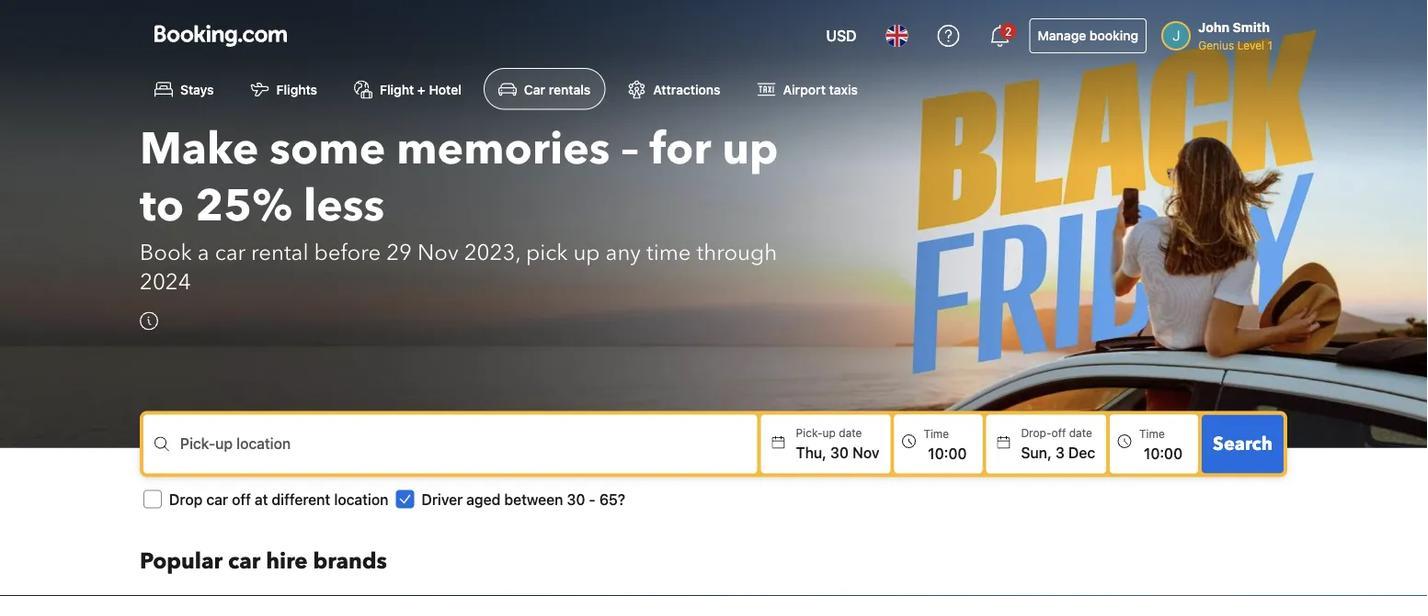 Task type: describe. For each thing, give the bounding box(es) containing it.
search button
[[1202, 415, 1284, 474]]

stays
[[180, 82, 214, 97]]

popular car hire brands
[[140, 547, 387, 577]]

flights link
[[236, 68, 332, 110]]

pick
[[526, 238, 568, 268]]

hire
[[266, 547, 308, 577]]

off inside drop-off date sun, 3 dec
[[1052, 427, 1066, 440]]

smith
[[1233, 20, 1270, 35]]

attractions
[[653, 82, 721, 97]]

for
[[650, 119, 711, 179]]

search
[[1213, 432, 1273, 457]]

driver
[[422, 491, 463, 508]]

date for dec
[[1070, 427, 1093, 440]]

hotel
[[429, 82, 462, 97]]

0 horizontal spatial location
[[237, 435, 291, 452]]

taxis
[[829, 82, 858, 97]]

up right for
[[722, 119, 779, 179]]

airport
[[783, 82, 826, 97]]

date for nov
[[839, 427, 862, 440]]

car rentals
[[524, 82, 591, 97]]

john
[[1199, 20, 1230, 35]]

25%
[[195, 176, 292, 236]]

2
[[1005, 25, 1012, 38]]

book
[[140, 238, 192, 268]]

airport taxis link
[[743, 68, 873, 110]]

memories
[[397, 119, 610, 179]]

1
[[1268, 39, 1273, 52]]

pick- for pick-up date thu, 30 nov
[[796, 427, 823, 440]]

3
[[1056, 444, 1065, 462]]

genius
[[1199, 39, 1235, 52]]

sun,
[[1021, 444, 1052, 462]]

through
[[697, 238, 777, 268]]

up up drop car off at different location
[[215, 435, 233, 452]]

manage booking
[[1038, 28, 1139, 43]]

29
[[386, 238, 412, 268]]

30 inside pick-up date thu, 30 nov
[[831, 444, 849, 462]]

1 horizontal spatial location
[[334, 491, 389, 508]]

up inside pick-up date thu, 30 nov
[[823, 427, 836, 440]]

car
[[524, 82, 546, 97]]

thu,
[[796, 444, 827, 462]]

drop car off at different location
[[169, 491, 389, 508]]

between
[[504, 491, 563, 508]]

booking.com online hotel reservations image
[[155, 25, 287, 47]]

-
[[589, 491, 596, 508]]

less
[[303, 176, 385, 236]]

popular
[[140, 547, 223, 577]]

car inside make some memories – for up to 25% less book a car rental before 29 nov 2023, pick up any time through 2024
[[215, 238, 246, 268]]

nov inside make some memories – for up to 25% less book a car rental before 29 nov 2023, pick up any time through 2024
[[418, 238, 459, 268]]

manage booking link
[[1030, 18, 1147, 53]]

usd
[[827, 27, 857, 45]]

make some memories – for up to 25% less book a car rental before 29 nov 2023, pick up any time through 2024
[[140, 119, 779, 298]]



Task type: vqa. For each thing, say whether or not it's contained in the screenshot.
the bottommost "location"
yes



Task type: locate. For each thing, give the bounding box(es) containing it.
30
[[831, 444, 849, 462], [567, 491, 585, 508]]

Pick-up location field
[[180, 445, 758, 467]]

2 date from the left
[[1070, 427, 1093, 440]]

drop-off date sun, 3 dec
[[1021, 427, 1096, 462]]

at
[[255, 491, 268, 508]]

some
[[270, 119, 386, 179]]

any
[[606, 238, 641, 268]]

rentals
[[549, 82, 591, 97]]

off
[[1052, 427, 1066, 440], [232, 491, 251, 508]]

1 horizontal spatial date
[[1070, 427, 1093, 440]]

flight
[[380, 82, 414, 97]]

1 vertical spatial nov
[[853, 444, 880, 462]]

car rentals link
[[484, 68, 606, 110]]

level
[[1238, 39, 1265, 52]]

–
[[621, 119, 639, 179]]

0 vertical spatial location
[[237, 435, 291, 452]]

date
[[839, 427, 862, 440], [1070, 427, 1093, 440]]

brands
[[313, 547, 387, 577]]

pick- up drop
[[180, 435, 215, 452]]

drop-
[[1021, 427, 1052, 440]]

30 left -
[[567, 491, 585, 508]]

attractions link
[[613, 68, 735, 110]]

up
[[722, 119, 779, 179], [573, 238, 600, 268], [823, 427, 836, 440], [215, 435, 233, 452]]

location
[[237, 435, 291, 452], [334, 491, 389, 508]]

1 vertical spatial location
[[334, 491, 389, 508]]

dec
[[1069, 444, 1096, 462]]

manage
[[1038, 28, 1087, 43]]

car left hire
[[228, 547, 261, 577]]

nov
[[418, 238, 459, 268], [853, 444, 880, 462]]

65?
[[600, 491, 626, 508]]

0 vertical spatial 30
[[831, 444, 849, 462]]

pick-up location
[[180, 435, 291, 452]]

0 vertical spatial nov
[[418, 238, 459, 268]]

make
[[140, 119, 259, 179]]

date inside pick-up date thu, 30 nov
[[839, 427, 862, 440]]

1 date from the left
[[839, 427, 862, 440]]

a
[[198, 238, 209, 268]]

stays link
[[140, 68, 229, 110]]

date inside drop-off date sun, 3 dec
[[1070, 427, 1093, 440]]

2024
[[140, 267, 191, 298]]

location right different
[[334, 491, 389, 508]]

flight + hotel
[[380, 82, 462, 97]]

see terms and conditions for more information image
[[140, 312, 158, 330], [140, 312, 158, 330]]

off up 3
[[1052, 427, 1066, 440]]

different
[[272, 491, 330, 508]]

1 vertical spatial 30
[[567, 491, 585, 508]]

drop
[[169, 491, 203, 508]]

pick-
[[796, 427, 823, 440], [180, 435, 215, 452]]

car
[[215, 238, 246, 268], [206, 491, 228, 508], [228, 547, 261, 577]]

pick-up date thu, 30 nov
[[796, 427, 880, 462]]

nov right 29 in the left of the page
[[418, 238, 459, 268]]

flights
[[277, 82, 317, 97]]

2023,
[[464, 238, 521, 268]]

car right drop
[[206, 491, 228, 508]]

car for popular
[[228, 547, 261, 577]]

rental
[[251, 238, 309, 268]]

1 vertical spatial off
[[232, 491, 251, 508]]

1 vertical spatial car
[[206, 491, 228, 508]]

pick- up the thu,
[[796, 427, 823, 440]]

up left any
[[573, 238, 600, 268]]

1 horizontal spatial off
[[1052, 427, 1066, 440]]

driver aged between 30 - 65?
[[422, 491, 626, 508]]

0 vertical spatial car
[[215, 238, 246, 268]]

1 horizontal spatial pick-
[[796, 427, 823, 440]]

2 vertical spatial car
[[228, 547, 261, 577]]

nov right the thu,
[[853, 444, 880, 462]]

30 right the thu,
[[831, 444, 849, 462]]

up up the thu,
[[823, 427, 836, 440]]

off left at
[[232, 491, 251, 508]]

car for drop
[[206, 491, 228, 508]]

flight + hotel link
[[339, 68, 476, 110]]

before
[[314, 238, 381, 268]]

car right a
[[215, 238, 246, 268]]

airport taxis
[[783, 82, 858, 97]]

usd button
[[815, 14, 868, 58]]

booking
[[1090, 28, 1139, 43]]

0 vertical spatial off
[[1052, 427, 1066, 440]]

+
[[418, 82, 426, 97]]

time
[[647, 238, 691, 268]]

john smith genius level 1
[[1199, 20, 1273, 52]]

nov inside pick-up date thu, 30 nov
[[853, 444, 880, 462]]

aged
[[467, 491, 501, 508]]

0 horizontal spatial date
[[839, 427, 862, 440]]

pick- for pick-up location
[[180, 435, 215, 452]]

1 horizontal spatial 30
[[831, 444, 849, 462]]

0 horizontal spatial off
[[232, 491, 251, 508]]

0 horizontal spatial nov
[[418, 238, 459, 268]]

1 horizontal spatial nov
[[853, 444, 880, 462]]

2 button
[[978, 14, 1023, 58]]

0 horizontal spatial pick-
[[180, 435, 215, 452]]

0 horizontal spatial 30
[[567, 491, 585, 508]]

pick- inside pick-up date thu, 30 nov
[[796, 427, 823, 440]]

to
[[140, 176, 184, 236]]

location up at
[[237, 435, 291, 452]]



